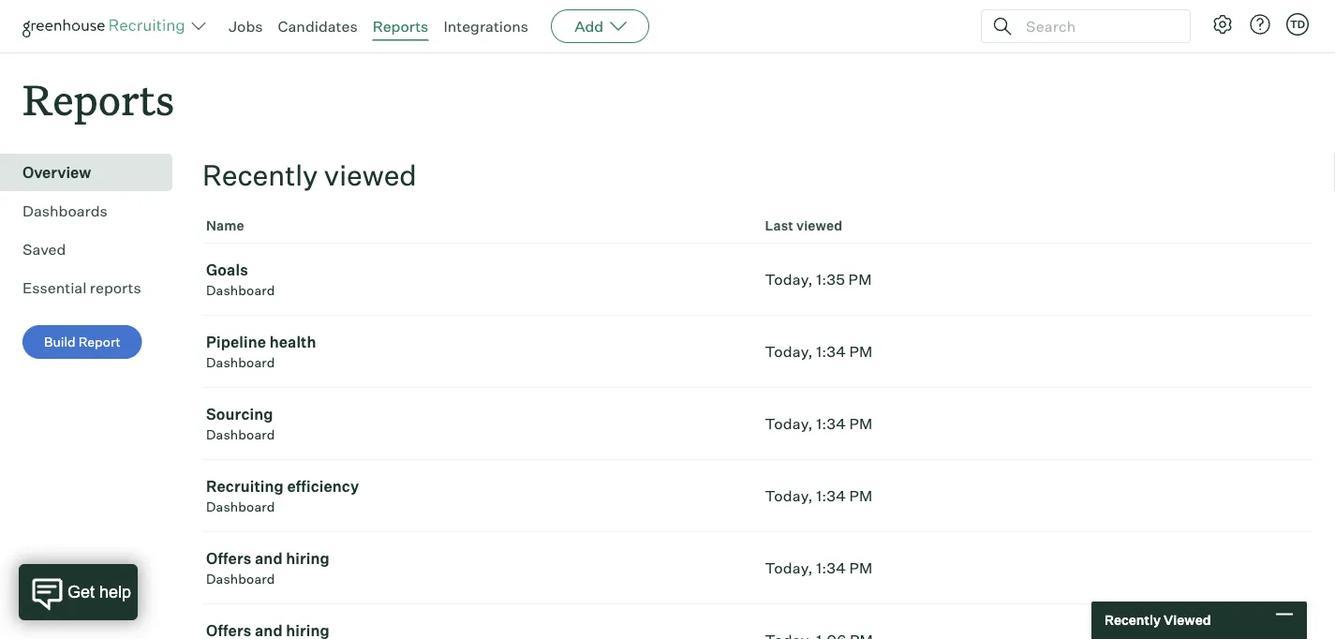 Task type: locate. For each thing, give the bounding box(es) containing it.
1 horizontal spatial reports
[[373, 17, 429, 36]]

3 dashboard from the top
[[206, 427, 275, 443]]

add
[[575, 17, 604, 36]]

0 horizontal spatial viewed
[[324, 158, 417, 193]]

1:34 for recruiting efficiency
[[817, 487, 846, 506]]

reports
[[373, 17, 429, 36], [23, 71, 175, 127]]

1 1:34 from the top
[[817, 342, 846, 361]]

offers and hiring dashboard
[[206, 550, 330, 588]]

sourcing
[[206, 405, 273, 424]]

0 vertical spatial recently
[[203, 158, 318, 193]]

add button
[[551, 9, 650, 43]]

today,
[[765, 270, 813, 289], [765, 342, 813, 361], [765, 415, 813, 433], [765, 487, 813, 506], [765, 559, 813, 578]]

1 vertical spatial recently
[[1105, 612, 1162, 629]]

dashboard down the offers
[[206, 571, 275, 588]]

2 today, 1:34 pm from the top
[[765, 415, 873, 433]]

today, for pipeline health
[[765, 342, 813, 361]]

candidates link
[[278, 17, 358, 36]]

recently
[[203, 158, 318, 193], [1105, 612, 1162, 629]]

viewed for recently viewed
[[324, 158, 417, 193]]

dashboard down 'sourcing'
[[206, 427, 275, 443]]

4 today, 1:34 pm from the top
[[765, 559, 873, 578]]

dashboard down 'recruiting'
[[206, 499, 275, 515]]

recently left viewed
[[1105, 612, 1162, 629]]

pm
[[849, 270, 872, 289], [850, 342, 873, 361], [850, 415, 873, 433], [850, 487, 873, 506], [850, 559, 873, 578]]

1:34 for sourcing
[[817, 415, 846, 433]]

2 dashboard from the top
[[206, 355, 275, 371]]

today, 1:34 pm for recruiting efficiency
[[765, 487, 873, 506]]

efficiency
[[287, 477, 359, 496]]

1 horizontal spatial recently
[[1105, 612, 1162, 629]]

viewed
[[1164, 612, 1212, 629]]

today, 1:35 pm
[[765, 270, 872, 289]]

3 1:34 from the top
[[817, 487, 846, 506]]

dashboard down 'pipeline' at the bottom left
[[206, 355, 275, 371]]

integrations link
[[444, 17, 529, 36]]

1 today, 1:34 pm from the top
[[765, 342, 873, 361]]

0 horizontal spatial recently
[[203, 158, 318, 193]]

recently viewed
[[203, 158, 417, 193]]

saved link
[[23, 238, 165, 261]]

4 dashboard from the top
[[206, 499, 275, 515]]

td button
[[1287, 13, 1310, 36]]

report
[[78, 334, 121, 350]]

reports right the candidates
[[373, 17, 429, 36]]

3 today, 1:34 pm from the top
[[765, 487, 873, 506]]

today, for offers and hiring
[[765, 559, 813, 578]]

4 today, from the top
[[765, 487, 813, 506]]

3 today, from the top
[[765, 415, 813, 433]]

today, 1:34 pm for sourcing
[[765, 415, 873, 433]]

jobs link
[[229, 17, 263, 36]]

dashboard down goals
[[206, 282, 275, 299]]

dashboard
[[206, 282, 275, 299], [206, 355, 275, 371], [206, 427, 275, 443], [206, 499, 275, 515], [206, 571, 275, 588]]

build report
[[44, 334, 121, 350]]

recently up name
[[203, 158, 318, 193]]

1:34
[[817, 342, 846, 361], [817, 415, 846, 433], [817, 487, 846, 506], [817, 559, 846, 578]]

viewed for last viewed
[[797, 218, 843, 234]]

today, 1:34 pm
[[765, 342, 873, 361], [765, 415, 873, 433], [765, 487, 873, 506], [765, 559, 873, 578]]

recently viewed
[[1105, 612, 1212, 629]]

today, for goals
[[765, 270, 813, 289]]

4 1:34 from the top
[[817, 559, 846, 578]]

1 vertical spatial viewed
[[797, 218, 843, 234]]

2 today, from the top
[[765, 342, 813, 361]]

today, for sourcing
[[765, 415, 813, 433]]

dashboard inside recruiting efficiency dashboard
[[206, 499, 275, 515]]

pm for offers and hiring
[[850, 559, 873, 578]]

build
[[44, 334, 76, 350]]

1 horizontal spatial viewed
[[797, 218, 843, 234]]

1:34 for pipeline health
[[817, 342, 846, 361]]

name
[[206, 218, 244, 234]]

dashboard inside offers and hiring dashboard
[[206, 571, 275, 588]]

viewed
[[324, 158, 417, 193], [797, 218, 843, 234]]

1 vertical spatial reports
[[23, 71, 175, 127]]

reports down greenhouse recruiting image
[[23, 71, 175, 127]]

today, 1:34 pm for offers and hiring
[[765, 559, 873, 578]]

0 vertical spatial reports
[[373, 17, 429, 36]]

1:34 for offers and hiring
[[817, 559, 846, 578]]

pm for pipeline health
[[850, 342, 873, 361]]

dashboard inside pipeline health dashboard
[[206, 355, 275, 371]]

5 today, from the top
[[765, 559, 813, 578]]

build report button
[[23, 326, 142, 359]]

pm for recruiting efficiency
[[850, 487, 873, 506]]

reports link
[[373, 17, 429, 36]]

0 vertical spatial viewed
[[324, 158, 417, 193]]

2 1:34 from the top
[[817, 415, 846, 433]]

last viewed
[[765, 218, 843, 234]]

1 today, from the top
[[765, 270, 813, 289]]

5 dashboard from the top
[[206, 571, 275, 588]]

configure image
[[1212, 13, 1235, 36]]



Task type: describe. For each thing, give the bounding box(es) containing it.
pm for sourcing
[[850, 415, 873, 433]]

pipeline health dashboard
[[206, 333, 317, 371]]

sourcing dashboard
[[206, 405, 275, 443]]

integrations
[[444, 17, 529, 36]]

essential reports
[[23, 279, 141, 297]]

overview
[[23, 163, 91, 182]]

offers
[[206, 550, 252, 568]]

td
[[1291, 18, 1306, 30]]

recently for recently viewed
[[1105, 612, 1162, 629]]

1:35
[[817, 270, 846, 289]]

td button
[[1283, 9, 1313, 39]]

candidates
[[278, 17, 358, 36]]

goals
[[206, 261, 248, 280]]

greenhouse recruiting image
[[23, 15, 191, 38]]

pm for goals
[[849, 270, 872, 289]]

dashboards link
[[23, 200, 165, 222]]

overview link
[[23, 161, 165, 184]]

hiring
[[286, 550, 330, 568]]

pipeline
[[206, 333, 266, 352]]

and
[[255, 550, 283, 568]]

reports
[[90, 279, 141, 297]]

0 horizontal spatial reports
[[23, 71, 175, 127]]

today, for recruiting efficiency
[[765, 487, 813, 506]]

goals dashboard
[[206, 261, 275, 299]]

recruiting
[[206, 477, 284, 496]]

saved
[[23, 240, 66, 259]]

jobs
[[229, 17, 263, 36]]

recruiting efficiency dashboard
[[206, 477, 359, 515]]

today, 1:34 pm for pipeline health
[[765, 342, 873, 361]]

recently for recently viewed
[[203, 158, 318, 193]]

health
[[270, 333, 317, 352]]

essential
[[23, 279, 87, 297]]

dashboards
[[23, 202, 108, 220]]

essential reports link
[[23, 277, 165, 299]]

Search text field
[[1022, 13, 1174, 40]]

last
[[765, 218, 794, 234]]

1 dashboard from the top
[[206, 282, 275, 299]]



Task type: vqa. For each thing, say whether or not it's contained in the screenshot.
2
no



